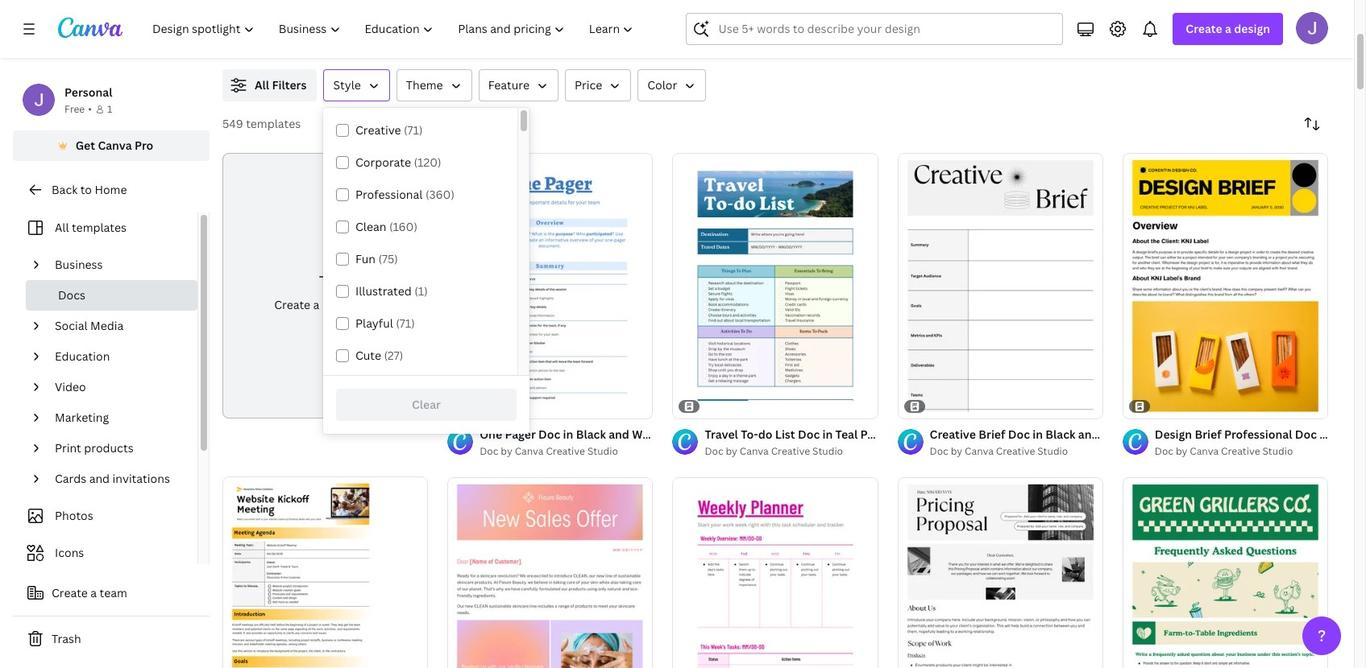 Task type: locate. For each thing, give the bounding box(es) containing it.
black
[[1046, 427, 1076, 443]]

video
[[55, 380, 86, 395]]

a
[[1225, 21, 1231, 36], [313, 297, 319, 313], [91, 586, 97, 601]]

get canva pro button
[[13, 131, 210, 161]]

3 doc by canva creative studio from the left
[[1155, 445, 1293, 459]]

doc by canva creative studio link for the weekly planner doc in magenta light pink vibrant professional style image
[[705, 444, 878, 460]]

style inside button
[[333, 77, 361, 93]]

canva for the one pager doc in black and white blue light blue classic professional style image
[[515, 445, 544, 459]]

0 horizontal spatial create
[[52, 586, 88, 601]]

0 vertical spatial create
[[1186, 21, 1222, 36]]

0 vertical spatial a
[[1225, 21, 1231, 36]]

Sort by button
[[1296, 108, 1328, 140]]

team
[[100, 586, 127, 601]]

create
[[1186, 21, 1222, 36], [274, 297, 310, 313], [52, 586, 88, 601]]

studio
[[587, 445, 618, 459], [812, 445, 843, 459], [1038, 445, 1068, 459], [1263, 445, 1293, 459]]

doc by canva creative studio link for 'pricing proposal professional doc in white black grey sleek monochrome style' 'image'
[[930, 444, 1103, 460]]

by for business letter professional doc in salmon light blue gradients style image
[[501, 445, 512, 459]]

cute (27)
[[355, 348, 403, 363]]

education link
[[48, 342, 188, 372]]

(1)
[[414, 284, 428, 299]]

creative
[[355, 123, 401, 138], [930, 427, 976, 443], [546, 445, 585, 459], [771, 445, 810, 459], [996, 445, 1035, 459], [1221, 445, 1260, 459]]

4 studio from the left
[[1263, 445, 1293, 459]]

2 studio from the left
[[812, 445, 843, 459]]

(71) right playful
[[396, 316, 415, 331]]

canva for travel to-do list doc in teal pastel green pastel purple vibrant professional style image
[[740, 445, 769, 459]]

design brief professional doc in yellow black grey bold modern style image
[[1123, 153, 1328, 419]]

by for the weekly planner doc in magenta light pink vibrant professional style image
[[726, 445, 737, 459]]

templates for 549 templates
[[246, 116, 301, 131]]

create a blank doc element
[[222, 153, 428, 419]]

1 horizontal spatial all
[[255, 77, 269, 93]]

create a blank doc link
[[222, 153, 428, 419]]

all down "back"
[[55, 220, 69, 235]]

(71) for creative (71)
[[404, 123, 423, 138]]

0 horizontal spatial a
[[91, 586, 97, 601]]

style
[[333, 77, 361, 93], [1215, 427, 1243, 443]]

4 doc by canva creative studio link from the left
[[1155, 444, 1328, 460]]

studio for business letter professional doc in salmon light blue gradients style image
[[587, 445, 618, 459]]

1 horizontal spatial and
[[1078, 427, 1099, 443]]

doc by canva creative studio link
[[480, 444, 653, 460], [705, 444, 878, 460], [930, 444, 1103, 460], [1155, 444, 1328, 460]]

photos
[[55, 509, 93, 524]]

price
[[575, 77, 602, 93]]

a inside button
[[91, 586, 97, 601]]

0 horizontal spatial style
[[333, 77, 361, 93]]

fun
[[355, 251, 376, 267]]

canva
[[98, 138, 132, 153], [515, 445, 544, 459], [740, 445, 769, 459], [965, 445, 994, 459], [1190, 445, 1219, 459]]

top level navigation element
[[142, 13, 648, 45]]

a left team
[[91, 586, 97, 601]]

feature
[[488, 77, 530, 93]]

design
[[1234, 21, 1270, 36]]

0 vertical spatial and
[[1078, 427, 1099, 443]]

and
[[1078, 427, 1099, 443], [89, 471, 110, 487]]

all
[[255, 77, 269, 93], [55, 220, 69, 235]]

cute
[[355, 348, 381, 363]]

studio for food & restaurant faqs doc in green cream yellow bold nostalgia style image
[[1263, 445, 1293, 459]]

1 doc by canva creative studio link from the left
[[480, 444, 653, 460]]

0 vertical spatial (71)
[[404, 123, 423, 138]]

illustrated (1)
[[355, 284, 428, 299]]

None search field
[[686, 13, 1063, 45]]

templates down "back to home"
[[72, 220, 127, 235]]

clean (160)
[[355, 219, 417, 235]]

style right editorial
[[1215, 427, 1243, 443]]

a for team
[[91, 586, 97, 601]]

0 horizontal spatial templates
[[72, 220, 127, 235]]

get
[[75, 138, 95, 153]]

illustrated
[[355, 284, 412, 299]]

price button
[[565, 69, 631, 102]]

feature button
[[478, 69, 559, 102]]

back
[[52, 182, 78, 197]]

docs
[[58, 288, 85, 303]]

(71) up (120)
[[404, 123, 423, 138]]

all left filters
[[255, 77, 269, 93]]

1 vertical spatial all
[[55, 220, 69, 235]]

1 vertical spatial templates
[[72, 220, 127, 235]]

all for all filters
[[255, 77, 269, 93]]

1 vertical spatial style
[[1215, 427, 1243, 443]]

to
[[80, 182, 92, 197]]

1 horizontal spatial doc by canva creative studio
[[705, 445, 843, 459]]

all filters
[[255, 77, 307, 93]]

0 vertical spatial templates
[[246, 116, 301, 131]]

templates down all filters button
[[246, 116, 301, 131]]

549
[[222, 116, 243, 131]]

create for create a blank doc
[[274, 297, 310, 313]]

pricing proposal professional doc in white black grey sleek monochrome style image
[[898, 478, 1103, 669]]

1 studio from the left
[[587, 445, 618, 459]]

0 horizontal spatial all
[[55, 220, 69, 235]]

editorial
[[1165, 427, 1212, 443]]

(71) for playful (71)
[[396, 316, 415, 331]]

all inside all filters button
[[255, 77, 269, 93]]

fun (75)
[[355, 251, 398, 267]]

cards and invitations
[[55, 471, 170, 487]]

creative brief doc in black and white grey editorial style image
[[898, 153, 1103, 419]]

products
[[84, 441, 133, 456]]

icons
[[55, 546, 84, 561]]

1 by from the left
[[501, 445, 512, 459]]

all inside all templates link
[[55, 220, 69, 235]]

1 vertical spatial (71)
[[396, 316, 415, 331]]

creative brief doc in black and white grey editorial style doc by canva creative studio
[[930, 427, 1243, 459]]

2 vertical spatial a
[[91, 586, 97, 601]]

create inside create a team button
[[52, 586, 88, 601]]

2 horizontal spatial create
[[1186, 21, 1222, 36]]

style right filters
[[333, 77, 361, 93]]

marketing link
[[48, 403, 188, 434]]

create inside create a blank doc element
[[274, 297, 310, 313]]

corporate
[[355, 155, 411, 170]]

doc
[[354, 297, 376, 313], [1008, 427, 1030, 443], [480, 445, 498, 459], [705, 445, 723, 459], [930, 445, 948, 459], [1155, 445, 1173, 459]]

1 horizontal spatial style
[[1215, 427, 1243, 443]]

playful (71)
[[355, 316, 415, 331]]

2 doc by canva creative studio from the left
[[705, 445, 843, 459]]

1 horizontal spatial templates
[[246, 116, 301, 131]]

a left blank
[[313, 297, 319, 313]]

0 vertical spatial style
[[333, 77, 361, 93]]

2 horizontal spatial doc by canva creative studio
[[1155, 445, 1293, 459]]

create a design button
[[1173, 13, 1283, 45]]

playful
[[355, 316, 393, 331]]

2 doc by canva creative studio link from the left
[[705, 444, 878, 460]]

invitations
[[112, 471, 170, 487]]

create left 'design'
[[1186, 21, 1222, 36]]

(75)
[[378, 251, 398, 267]]

create left blank
[[274, 297, 310, 313]]

and right the cards
[[89, 471, 110, 487]]

creative (71)
[[355, 123, 423, 138]]

2 vertical spatial create
[[52, 586, 88, 601]]

templates for all templates
[[72, 220, 127, 235]]

free
[[64, 102, 85, 116]]

4 by from the left
[[1176, 445, 1187, 459]]

549 templates
[[222, 116, 301, 131]]

create for create a team
[[52, 586, 88, 601]]

(71)
[[404, 123, 423, 138], [396, 316, 415, 331]]

1 vertical spatial create
[[274, 297, 310, 313]]

1 horizontal spatial create
[[274, 297, 310, 313]]

theme
[[406, 77, 443, 93]]

0 horizontal spatial doc by canva creative studio
[[480, 445, 618, 459]]

color button
[[638, 69, 706, 102]]

0 vertical spatial all
[[255, 77, 269, 93]]

create down icons
[[52, 586, 88, 601]]

3 by from the left
[[951, 445, 962, 459]]

a left 'design'
[[1225, 21, 1231, 36]]

weekly planner doc in magenta light pink vibrant professional style image
[[672, 478, 878, 669]]

1 horizontal spatial a
[[313, 297, 319, 313]]

1 vertical spatial and
[[89, 471, 110, 487]]

a for blank
[[313, 297, 319, 313]]

create a team
[[52, 586, 127, 601]]

doc by canva creative studio
[[480, 445, 618, 459], [705, 445, 843, 459], [1155, 445, 1293, 459]]

a inside dropdown button
[[1225, 21, 1231, 36]]

and right black
[[1078, 427, 1099, 443]]

1 vertical spatial a
[[313, 297, 319, 313]]

3 studio from the left
[[1038, 445, 1068, 459]]

business link
[[48, 250, 188, 280]]

style inside creative brief doc in black and white grey editorial style doc by canva creative studio
[[1215, 427, 1243, 443]]

templates
[[246, 116, 301, 131], [72, 220, 127, 235]]

doc by canva creative studio for the doc by canva creative studio link related to business letter professional doc in salmon light blue gradients style image
[[480, 445, 618, 459]]

social media link
[[48, 311, 188, 342]]

1 doc by canva creative studio from the left
[[480, 445, 618, 459]]

(27)
[[384, 348, 403, 363]]

create a blank doc
[[274, 297, 376, 313]]

3 doc by canva creative studio link from the left
[[930, 444, 1103, 460]]

by
[[501, 445, 512, 459], [726, 445, 737, 459], [951, 445, 962, 459], [1176, 445, 1187, 459]]

all for all templates
[[55, 220, 69, 235]]

by for food & restaurant faqs doc in green cream yellow bold nostalgia style image
[[1176, 445, 1187, 459]]

create inside create a design dropdown button
[[1186, 21, 1222, 36]]

2 horizontal spatial a
[[1225, 21, 1231, 36]]

2 by from the left
[[726, 445, 737, 459]]

a for design
[[1225, 21, 1231, 36]]

cards
[[55, 471, 86, 487]]



Task type: vqa. For each thing, say whether or not it's contained in the screenshot.


Task type: describe. For each thing, give the bounding box(es) containing it.
doc by canva creative studio for the doc by canva creative studio link for food & restaurant faqs doc in green cream yellow bold nostalgia style image
[[1155, 445, 1293, 459]]

media
[[90, 318, 124, 334]]

(360)
[[425, 187, 455, 202]]

studio inside creative brief doc in black and white grey editorial style doc by canva creative studio
[[1038, 445, 1068, 459]]

doc by canva creative studio link for business letter professional doc in salmon light blue gradients style image
[[480, 444, 653, 460]]

cards and invitations link
[[48, 464, 188, 495]]

print products
[[55, 441, 133, 456]]

video link
[[48, 372, 188, 403]]

social media
[[55, 318, 124, 334]]

(160)
[[389, 219, 417, 235]]

grey
[[1136, 427, 1162, 443]]

food & restaurant faqs doc in green cream yellow bold nostalgia style image
[[1123, 478, 1328, 669]]

print products link
[[48, 434, 188, 464]]

personal
[[64, 85, 112, 100]]

and inside creative brief doc in black and white grey editorial style doc by canva creative studio
[[1078, 427, 1099, 443]]

clear
[[412, 397, 441, 413]]

clear button
[[336, 389, 517, 422]]

get canva pro
[[75, 138, 153, 153]]

blank
[[322, 297, 352, 313]]

style button
[[324, 69, 390, 102]]

icons link
[[23, 538, 188, 569]]

professional
[[355, 187, 423, 202]]

professional (360)
[[355, 187, 455, 202]]

(120)
[[414, 155, 441, 170]]

back to home link
[[13, 174, 210, 206]]

education
[[55, 349, 110, 364]]

all filters button
[[222, 69, 317, 102]]

1
[[107, 102, 112, 116]]

doc by canva creative studio for the doc by canva creative studio link associated with the weekly planner doc in magenta light pink vibrant professional style image
[[705, 445, 843, 459]]

corporate (120)
[[355, 155, 441, 170]]

•
[[88, 102, 92, 116]]

Search search field
[[718, 14, 1053, 44]]

canva inside get canva pro 'button'
[[98, 138, 132, 153]]

business
[[55, 257, 103, 272]]

photos link
[[23, 501, 188, 532]]

white
[[1102, 427, 1134, 443]]

home
[[95, 182, 127, 197]]

create for create a design
[[1186, 21, 1222, 36]]

0 horizontal spatial and
[[89, 471, 110, 487]]

all templates link
[[23, 213, 188, 243]]

creative brief doc in black and white grey editorial style link
[[930, 426, 1243, 444]]

one pager doc in black and white blue light blue classic professional style image
[[447, 153, 653, 419]]

theme button
[[396, 69, 472, 102]]

trash
[[52, 632, 81, 647]]

create a team button
[[13, 578, 210, 610]]

travel to-do list doc in teal pastel green pastel purple vibrant professional style image
[[672, 153, 878, 419]]

studio for the weekly planner doc in magenta light pink vibrant professional style image
[[812, 445, 843, 459]]

canva for design brief professional doc in yellow black grey bold modern style image
[[1190, 445, 1219, 459]]

by inside creative brief doc in black and white grey editorial style doc by canva creative studio
[[951, 445, 962, 459]]

back to home
[[52, 182, 127, 197]]

doc by canva creative studio link for food & restaurant faqs doc in green cream yellow bold nostalgia style image
[[1155, 444, 1328, 460]]

in
[[1033, 427, 1043, 443]]

pro
[[135, 138, 153, 153]]

color
[[647, 77, 677, 93]]

create a design
[[1186, 21, 1270, 36]]

social
[[55, 318, 88, 334]]

print
[[55, 441, 81, 456]]

business letter professional doc in salmon light blue gradients style image
[[447, 478, 653, 669]]

brief
[[979, 427, 1005, 443]]

all templates
[[55, 220, 127, 235]]

kickoff meeting doc in orange black white professional gradients style image
[[222, 477, 428, 669]]

clean
[[355, 219, 386, 235]]

jacob simon image
[[1296, 12, 1328, 44]]

free •
[[64, 102, 92, 116]]

marketing
[[55, 410, 109, 426]]

filters
[[272, 77, 307, 93]]

canva inside creative brief doc in black and white grey editorial style doc by canva creative studio
[[965, 445, 994, 459]]

trash link
[[13, 624, 210, 656]]



